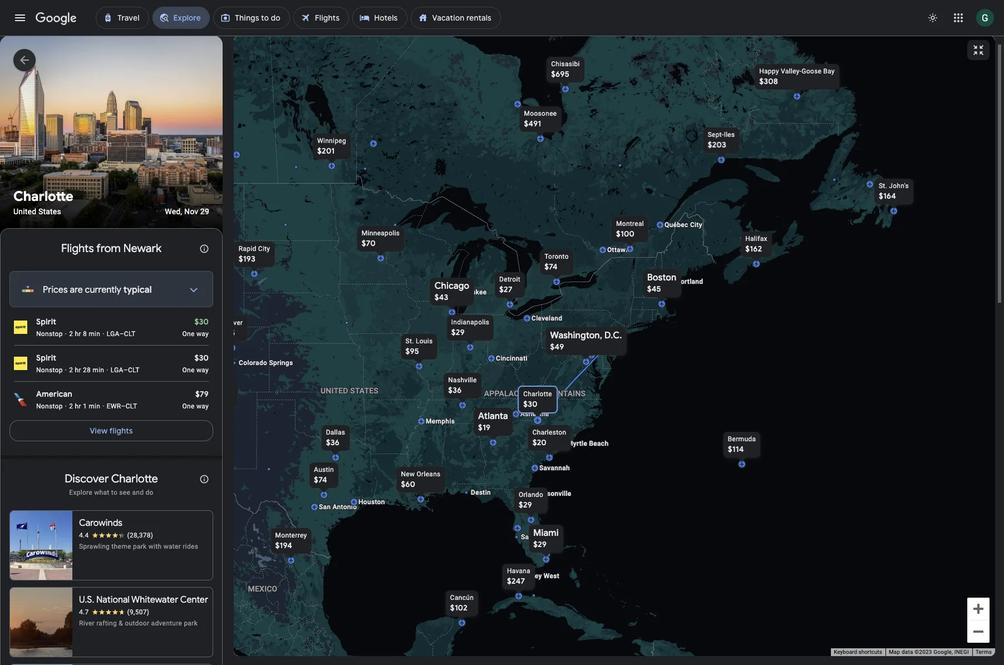 Task type: describe. For each thing, give the bounding box(es) containing it.
view
[[90, 426, 108, 436]]

montreal $100
[[616, 220, 644, 239]]

(28,378)
[[127, 532, 153, 540]]

$74 for toronto $74
[[545, 261, 558, 271]]

prices are currently typical
[[43, 284, 152, 296]]

$29 for indianapolis
[[451, 327, 465, 337]]

west
[[544, 572, 560, 580]]

toronto
[[545, 253, 569, 260]]

charlotte for charlotte $30
[[523, 390, 552, 398]]

map data ©2023 google, inegi
[[889, 649, 969, 655]]

are
[[70, 284, 83, 296]]

charleston $20
[[533, 428, 566, 447]]

chisasibi $695
[[551, 60, 580, 79]]

nonstop for 2 hr 8 min
[[36, 330, 63, 338]]

keyboard
[[834, 649, 858, 655]]

center
[[180, 595, 208, 606]]

st. john's $164
[[879, 182, 909, 201]]

695 US dollars text field
[[551, 69, 570, 79]]

pittsburgh
[[553, 332, 586, 340]]

4.4 out of 5 stars from 28,378 reviews image
[[79, 531, 153, 540]]

iles
[[724, 131, 735, 138]]

united inside map region
[[321, 386, 348, 395]]

491 US dollars text field
[[524, 118, 542, 128]]

ottawa
[[607, 246, 630, 254]]

austin
[[314, 466, 334, 474]]

with
[[149, 543, 162, 551]]

$114
[[728, 444, 744, 454]]

wed,
[[165, 207, 182, 216]]

charlotte $30
[[523, 390, 552, 409]]

– for 2 hr 8 min
[[120, 330, 124, 338]]

30 US dollars text field
[[195, 353, 209, 363]]

27 US dollars text field
[[499, 284, 513, 294]]

$20
[[533, 437, 547, 447]]

san
[[319, 503, 331, 511]]

goose
[[802, 67, 822, 75]]

dallas
[[326, 428, 345, 436]]

winnipeg $201
[[317, 137, 346, 156]]

minneapolis
[[362, 229, 400, 237]]

4.7 out of 5 stars from 9,507 reviews image
[[79, 608, 149, 617]]

chisasibi
[[551, 60, 580, 68]]

hr for 8
[[75, 330, 81, 338]]

milwaukee
[[453, 288, 487, 296]]

1 horizontal spatial charlotte
[[111, 472, 158, 486]]

savannah
[[540, 464, 570, 472]]

happy valley-goose bay $308
[[760, 67, 835, 86]]

 image for spirit
[[65, 366, 67, 375]]

1 vertical spatial park
[[184, 620, 198, 627]]

map
[[889, 649, 901, 655]]

havana $247
[[507, 567, 531, 586]]

adventure
[[151, 620, 182, 627]]

 image for american
[[65, 402, 67, 411]]

austin $74
[[314, 466, 334, 485]]

lga – clt for 2 hr 8 min
[[107, 330, 136, 338]]

clt for 2 hr 1 min
[[126, 403, 137, 410]]

$201
[[317, 146, 335, 156]]

100 US dollars text field
[[616, 229, 635, 239]]

data
[[902, 649, 914, 655]]

united states inside map region
[[321, 386, 379, 395]]

$491
[[524, 118, 542, 128]]

19 US dollars text field
[[478, 422, 491, 432]]

city for québec city
[[690, 221, 703, 229]]

&
[[119, 620, 123, 627]]

new
[[401, 470, 415, 478]]

currently
[[85, 284, 121, 296]]

$29 for orlando
[[519, 500, 532, 510]]

29 us dollars text field for indianapolis
[[451, 327, 465, 337]]

keyboard shortcuts button
[[834, 649, 883, 657]]

hr for 28
[[75, 366, 81, 374]]

st. for $95
[[406, 337, 414, 345]]

clt for 2 hr 28 min
[[128, 366, 140, 374]]

nashville
[[448, 376, 477, 384]]

one for 2 hr 8 min
[[182, 330, 195, 338]]

english (united states) button
[[28, 643, 141, 661]]

20 US dollars text field
[[533, 437, 547, 447]]

$30 for 2 hr 8 min
[[195, 317, 209, 327]]

st. for $164
[[879, 182, 888, 190]]

moosonee
[[524, 109, 557, 117]]

102 US dollars text field
[[450, 603, 468, 613]]

map region
[[137, 0, 1004, 665]]

162 US dollars text field
[[746, 244, 762, 254]]

about these results image
[[191, 466, 218, 493]]

30 US dollars text field
[[195, 317, 209, 327]]

$102
[[450, 603, 468, 613]]

way for 2 hr 8 min
[[197, 330, 209, 338]]

36 US dollars text field
[[448, 385, 462, 395]]

valley-
[[781, 67, 802, 75]]

new orleans $60
[[401, 470, 441, 489]]

asheville
[[521, 410, 549, 418]]

lga for 2 hr 28 min
[[111, 366, 123, 374]]

typical
[[123, 284, 152, 296]]

$74 for austin $74
[[314, 475, 327, 485]]

appalachian mountains
[[484, 389, 586, 398]]

from
[[96, 242, 121, 256]]

$49
[[550, 342, 564, 352]]

ewr
[[107, 403, 121, 410]]

states inside map region
[[350, 386, 379, 395]]

memphis
[[426, 417, 455, 425]]

min for 2 hr 28 min
[[93, 366, 104, 374]]

portland
[[677, 278, 703, 285]]

colorado springs
[[239, 359, 293, 367]]

monterrey $194
[[275, 531, 307, 550]]

english (united states)
[[49, 647, 132, 657]]

2 for 2 hr 8 min
[[69, 330, 73, 338]]

toronto $74
[[545, 253, 569, 271]]

orlando $29
[[519, 491, 543, 510]]

min for 2 hr 8 min
[[89, 330, 100, 338]]

boston
[[647, 272, 677, 283]]

60 US dollars text field
[[401, 479, 415, 489]]

2 for 2 hr 1 min
[[69, 403, 73, 410]]

43 US dollars text field
[[435, 292, 449, 302]]

one for 2 hr 28 min
[[182, 366, 195, 374]]

spirit for 2 hr 28 min
[[36, 353, 56, 363]]

flights
[[109, 426, 133, 436]]

247 US dollars text field
[[507, 576, 525, 586]]

myrtle
[[567, 440, 588, 447]]

québec
[[665, 221, 689, 229]]

1
[[83, 403, 87, 410]]

201 US dollars text field
[[317, 146, 335, 156]]

rafting
[[96, 620, 117, 627]]

see
[[119, 489, 130, 497]]

$695
[[551, 69, 570, 79]]

0 horizontal spatial states
[[38, 207, 61, 216]]

atlanta $19
[[478, 411, 508, 432]]

rapid city $193
[[239, 245, 270, 264]]

detroit
[[499, 275, 521, 283]]

usd
[[171, 647, 186, 657]]

30 US dollars text field
[[523, 399, 538, 409]]

$55
[[221, 328, 235, 338]]

change appearance image
[[920, 4, 947, 31]]

0 vertical spatial united states
[[13, 207, 61, 216]]

lga for 2 hr 8 min
[[107, 330, 120, 338]]

wed, nov 29
[[165, 207, 209, 216]]

hr for 1
[[75, 403, 81, 410]]

chicago
[[435, 280, 470, 291]]

$164
[[879, 191, 896, 201]]

sept-
[[708, 131, 724, 138]]

more details image
[[180, 277, 207, 303]]

$36 for nashville $36
[[448, 385, 462, 395]]

194 US dollars text field
[[275, 540, 292, 550]]

$19
[[478, 422, 491, 432]]

2 hr 1 min
[[69, 403, 100, 410]]

u.s.
[[79, 595, 94, 606]]



Task type: vqa. For each thing, say whether or not it's contained in the screenshot.


Task type: locate. For each thing, give the bounding box(es) containing it.
cleveland
[[532, 314, 563, 322]]

myrtle beach
[[567, 440, 609, 447]]

hr left 1
[[75, 403, 81, 410]]

0 vertical spatial $74
[[545, 261, 558, 271]]

2 horizontal spatial charlotte
[[523, 390, 552, 398]]

 image
[[65, 366, 67, 375], [65, 402, 67, 411]]

$203
[[708, 139, 727, 150]]

antonio
[[333, 503, 357, 511]]

2 vertical spatial hr
[[75, 403, 81, 410]]

nonstop down american
[[36, 403, 63, 410]]

spirit up american
[[36, 353, 56, 363]]

0 vertical spatial spirit image
[[14, 321, 27, 334]]

park down the center
[[184, 620, 198, 627]]

flights from newark
[[61, 242, 162, 256]]

$74 down toronto
[[545, 261, 558, 271]]

$29 for miami
[[534, 539, 547, 549]]

0 vertical spatial park
[[133, 543, 147, 551]]

washington, d.c. $49
[[550, 330, 622, 352]]

lga right 8
[[107, 330, 120, 338]]

states
[[38, 207, 61, 216], [350, 386, 379, 395]]

0 vertical spatial nonstop
[[36, 330, 63, 338]]

0 vertical spatial clt
[[124, 330, 136, 338]]

1 vertical spatial united
[[321, 386, 348, 395]]

29 us dollars text field down indianapolis
[[451, 327, 465, 337]]

 image left 2 hr 28 min
[[65, 366, 67, 375]]

orleans
[[417, 470, 441, 478]]

charlotte
[[13, 188, 73, 205], [523, 390, 552, 398], [111, 472, 158, 486]]

$74 inside toronto $74
[[545, 261, 558, 271]]

0 horizontal spatial $29
[[451, 327, 465, 337]]

114 US dollars text field
[[728, 444, 744, 454]]

miami $29
[[534, 528, 559, 549]]

$30 one way for 2 hr 8 min
[[182, 317, 209, 338]]

newark
[[123, 242, 162, 256]]

0 horizontal spatial united
[[13, 207, 36, 216]]

sprawling theme park with water rides
[[79, 543, 198, 551]]

1 vertical spatial way
[[197, 366, 209, 374]]

$36 inside dallas $36
[[326, 437, 340, 447]]

spirit down prices
[[36, 317, 56, 327]]

$74
[[545, 261, 558, 271], [314, 475, 327, 485]]

$30 one way up $79 text field
[[182, 353, 209, 374]]

1 hr from the top
[[75, 330, 81, 338]]

1 horizontal spatial 29 us dollars text field
[[534, 539, 547, 549]]

nov
[[184, 207, 198, 216]]

1 vertical spatial city
[[258, 245, 270, 253]]

1 spirit from the top
[[36, 317, 56, 327]]

2 horizontal spatial $29
[[534, 539, 547, 549]]

one for 2 hr 1 min
[[182, 403, 195, 410]]

ewr – clt
[[107, 403, 137, 410]]

and
[[132, 489, 144, 497]]

atlanta
[[478, 411, 508, 422]]

0 horizontal spatial city
[[258, 245, 270, 253]]

(united
[[77, 647, 104, 657]]

0 vertical spatial one
[[182, 330, 195, 338]]

1 vertical spatial clt
[[128, 366, 140, 374]]

1 vertical spatial min
[[93, 366, 104, 374]]

spirit image for 2 hr 8 min
[[14, 321, 27, 334]]

way inside the $79 one way
[[197, 403, 209, 410]]

lga
[[107, 330, 120, 338], [111, 366, 123, 374]]

clt for 2 hr 8 min
[[124, 330, 136, 338]]

1 horizontal spatial st.
[[879, 182, 888, 190]]

prices
[[43, 284, 68, 296]]

st. louis $95
[[406, 337, 433, 356]]

0 vertical spatial city
[[690, 221, 703, 229]]

$36 down dallas
[[326, 437, 340, 447]]

164 US dollars text field
[[879, 191, 896, 201]]

do
[[146, 489, 154, 497]]

about these results image
[[191, 235, 218, 262]]

2 vertical spatial clt
[[126, 403, 137, 410]]

29 us dollars text field down miami
[[534, 539, 547, 549]]

0 vertical spatial hr
[[75, 330, 81, 338]]

charlotte inside map region
[[523, 390, 552, 398]]

$30 up asheville on the bottom right of page
[[523, 399, 538, 409]]

3 nonstop from the top
[[36, 403, 63, 410]]

spirit for 2 hr 8 min
[[36, 317, 56, 327]]

$30 one way for 2 hr 28 min
[[182, 353, 209, 374]]

nonstop
[[36, 330, 63, 338], [36, 366, 63, 374], [36, 403, 63, 410]]

3 2 from the top
[[69, 403, 73, 410]]

$30 down $30 text field
[[195, 353, 209, 363]]

2 vertical spatial $30
[[523, 399, 538, 409]]

colorado
[[239, 359, 267, 367]]

2 vertical spatial min
[[89, 403, 100, 410]]

$79 one way
[[182, 389, 209, 410]]

2 one from the top
[[182, 366, 195, 374]]

74 US dollars text field
[[545, 261, 558, 271]]

nonstop for 2 hr 28 min
[[36, 366, 63, 374]]

4.4
[[79, 532, 89, 540]]

english
[[49, 647, 75, 657]]

bermuda $114
[[728, 435, 756, 454]]

way for 2 hr 28 min
[[197, 366, 209, 374]]

0 vertical spatial lga
[[107, 330, 120, 338]]

min right 28
[[93, 366, 104, 374]]

1 horizontal spatial united
[[321, 386, 348, 395]]

0 vertical spatial $30
[[195, 317, 209, 327]]

2 nonstop from the top
[[36, 366, 63, 374]]

1 horizontal spatial $29
[[519, 500, 532, 510]]

0 vertical spatial united
[[13, 207, 36, 216]]

2 vertical spatial –
[[121, 403, 126, 410]]

3 one from the top
[[182, 403, 195, 410]]

$29 inside the miami $29
[[534, 539, 547, 549]]

$36 inside nashville $36
[[448, 385, 462, 395]]

charlotte for charlotte
[[13, 188, 73, 205]]

2 2 from the top
[[69, 366, 73, 374]]

1 vertical spatial $36
[[326, 437, 340, 447]]

1 vertical spatial spirit image
[[14, 357, 27, 370]]

view smaller map image
[[972, 43, 986, 57]]

sprawling
[[79, 543, 110, 551]]

2 left 8
[[69, 330, 73, 338]]

sarasota
[[521, 533, 549, 541]]

$30 left the denver
[[195, 317, 209, 327]]

lga – clt right 8
[[107, 330, 136, 338]]

nonstop up american
[[36, 366, 63, 374]]

orlando
[[519, 491, 543, 499]]

inegi
[[955, 649, 969, 655]]

0 vertical spatial way
[[197, 330, 209, 338]]

– for 2 hr 28 min
[[123, 366, 128, 374]]

clt
[[124, 330, 136, 338], [128, 366, 140, 374], [126, 403, 137, 410]]

1 horizontal spatial united states
[[321, 386, 379, 395]]

0 horizontal spatial st.
[[406, 337, 414, 345]]

95 US dollars text field
[[406, 346, 419, 356]]

$29 inside orlando $29
[[519, 500, 532, 510]]

one inside the $79 one way
[[182, 403, 195, 410]]

$30 one way up 30 us dollars text field
[[182, 317, 209, 338]]

0 horizontal spatial charlotte
[[13, 188, 73, 205]]

29
[[200, 207, 209, 216]]

$162
[[746, 244, 762, 254]]

detroit $27
[[499, 275, 521, 294]]

0 vertical spatial min
[[89, 330, 100, 338]]

clt down typical
[[124, 330, 136, 338]]

0 vertical spatial $36
[[448, 385, 462, 395]]

2 vertical spatial one
[[182, 403, 195, 410]]

$29 down miami
[[534, 539, 547, 549]]

1 spirit image from the top
[[14, 321, 27, 334]]

1 vertical spatial $29
[[519, 500, 532, 510]]

203 US dollars text field
[[708, 139, 727, 150]]

$30 for 2 hr 28 min
[[195, 353, 209, 363]]

d.c.
[[605, 330, 622, 341]]

water
[[164, 543, 181, 551]]

0 vertical spatial spirit
[[36, 317, 56, 327]]

winnipeg
[[317, 137, 346, 144]]

2 left 1
[[69, 403, 73, 410]]

36 US dollars text field
[[326, 437, 340, 447]]

2 vertical spatial nonstop
[[36, 403, 63, 410]]

main menu image
[[13, 11, 27, 24]]

2  image from the top
[[65, 402, 67, 411]]

park down (28,378)
[[133, 543, 147, 551]]

79 US dollars text field
[[195, 389, 209, 399]]

american image
[[14, 393, 27, 406]]

1 horizontal spatial $36
[[448, 385, 462, 395]]

discover charlotte
[[65, 472, 158, 486]]

2 vertical spatial $29
[[534, 539, 547, 549]]

1 2 from the top
[[69, 330, 73, 338]]

308 US dollars text field
[[760, 76, 778, 86]]

$194
[[275, 540, 292, 550]]

city inside rapid city $193
[[258, 245, 270, 253]]

2 vertical spatial charlotte
[[111, 472, 158, 486]]

29 US dollars text field
[[451, 327, 465, 337], [534, 539, 547, 549]]

lga – clt for 2 hr 28 min
[[111, 366, 140, 374]]

1 vertical spatial states
[[350, 386, 379, 395]]

$74 down austin
[[314, 475, 327, 485]]

halifax
[[746, 235, 768, 242]]

st. up $164 text box
[[879, 182, 888, 190]]

0 vertical spatial  image
[[65, 366, 67, 375]]

1  image from the top
[[65, 366, 67, 375]]

hr left 8
[[75, 330, 81, 338]]

1 vertical spatial 29 us dollars text field
[[534, 539, 547, 549]]

$79
[[195, 389, 209, 399]]

1 nonstop from the top
[[36, 330, 63, 338]]

river
[[79, 620, 95, 627]]

1 vertical spatial $30 one way
[[182, 353, 209, 374]]

1 vertical spatial charlotte
[[523, 390, 552, 398]]

lga – clt up ewr – clt
[[111, 366, 140, 374]]

indianapolis $29
[[451, 318, 490, 337]]

1 way from the top
[[197, 330, 209, 338]]

0 vertical spatial $30 one way
[[182, 317, 209, 338]]

spirit image for 2 hr 28 min
[[14, 357, 27, 370]]

©2023
[[915, 649, 932, 655]]

$247
[[507, 576, 525, 586]]

(9,507)
[[127, 609, 149, 616]]

loading results progress bar
[[0, 36, 1004, 38]]

1 one from the top
[[182, 330, 195, 338]]

québec city
[[665, 221, 703, 229]]

theme
[[112, 543, 131, 551]]

terms link
[[976, 649, 992, 655]]

2 way from the top
[[197, 366, 209, 374]]

70 US dollars text field
[[362, 238, 376, 248]]

what
[[94, 489, 109, 497]]

$29 inside indianapolis $29
[[451, 327, 465, 337]]

way down $30 text field
[[197, 330, 209, 338]]

1 vertical spatial nonstop
[[36, 366, 63, 374]]

1 vertical spatial united states
[[321, 386, 379, 395]]

$45
[[647, 284, 661, 294]]

2 left 28
[[69, 366, 73, 374]]

lga right 28
[[111, 366, 123, 374]]

0 vertical spatial $29
[[451, 327, 465, 337]]

2 for 2 hr 28 min
[[69, 366, 73, 374]]

$29 down indianapolis
[[451, 327, 465, 337]]

$30 one way
[[182, 317, 209, 338], [182, 353, 209, 374]]

nonstop left the 2 hr 8 min
[[36, 330, 63, 338]]

hr left 28
[[75, 366, 81, 374]]

john's
[[889, 182, 909, 190]]

2 vertical spatial way
[[197, 403, 209, 410]]

san antonio
[[319, 503, 357, 511]]

city for rapid city $193
[[258, 245, 270, 253]]

2 $30 one way from the top
[[182, 353, 209, 374]]

29 US dollars text field
[[519, 500, 532, 510]]

2 spirit image from the top
[[14, 357, 27, 370]]

way for 2 hr 1 min
[[197, 403, 209, 410]]

chicago $43
[[435, 280, 470, 302]]

45 US dollars text field
[[647, 284, 661, 294]]

1 vertical spatial lga
[[111, 366, 123, 374]]

montreal
[[616, 220, 644, 227]]

1 horizontal spatial $74
[[545, 261, 558, 271]]

0 horizontal spatial $74
[[314, 475, 327, 485]]

 image
[[65, 330, 67, 338]]

0 vertical spatial st.
[[879, 182, 888, 190]]

1 $30 one way from the top
[[182, 317, 209, 338]]

city
[[690, 221, 703, 229], [258, 245, 270, 253]]

0 horizontal spatial 29 us dollars text field
[[451, 327, 465, 337]]

way down $79 text field
[[197, 403, 209, 410]]

clt up ewr – clt
[[128, 366, 140, 374]]

minneapolis $70
[[362, 229, 400, 248]]

0 horizontal spatial park
[[133, 543, 147, 551]]

shortcuts
[[859, 649, 883, 655]]

st. up 95 us dollars text field at bottom left
[[406, 337, 414, 345]]

st. inside st. louis $95
[[406, 337, 414, 345]]

0 vertical spatial –
[[120, 330, 124, 338]]

park
[[133, 543, 147, 551], [184, 620, 198, 627]]

one
[[182, 330, 195, 338], [182, 366, 195, 374], [182, 403, 195, 410]]

55 US dollars text field
[[221, 328, 235, 338]]

min for 2 hr 1 min
[[89, 403, 100, 410]]

min right 1
[[89, 403, 100, 410]]

– up ewr – clt
[[123, 366, 128, 374]]

miami
[[534, 528, 559, 539]]

discover
[[65, 472, 109, 486]]

keyboard shortcuts
[[834, 649, 883, 655]]

explore
[[69, 489, 92, 497]]

key
[[531, 572, 542, 580]]

– right 8
[[120, 330, 124, 338]]

 image down american
[[65, 402, 67, 411]]

1 vertical spatial 2
[[69, 366, 73, 374]]

jacksonville
[[532, 490, 572, 498]]

1 vertical spatial one
[[182, 366, 195, 374]]

1 horizontal spatial city
[[690, 221, 703, 229]]

– up flights
[[121, 403, 126, 410]]

– for 2 hr 1 min
[[121, 403, 126, 410]]

way
[[197, 330, 209, 338], [197, 366, 209, 374], [197, 403, 209, 410]]

havana
[[507, 567, 531, 575]]

st. inside st. john's $164
[[879, 182, 888, 190]]

$95
[[406, 346, 419, 356]]

1 horizontal spatial park
[[184, 620, 198, 627]]

dallas $36
[[326, 428, 345, 447]]

1 vertical spatial  image
[[65, 402, 67, 411]]

hr
[[75, 330, 81, 338], [75, 366, 81, 374], [75, 403, 81, 410]]

2 spirit from the top
[[36, 353, 56, 363]]

clt right ewr
[[126, 403, 137, 410]]

193 US dollars text field
[[239, 254, 256, 264]]

29 us dollars text field for miami
[[534, 539, 547, 549]]

$74 inside austin $74
[[314, 475, 327, 485]]

74 US dollars text field
[[314, 475, 327, 485]]

0 vertical spatial states
[[38, 207, 61, 216]]

3 way from the top
[[197, 403, 209, 410]]

1 vertical spatial –
[[123, 366, 128, 374]]

min right 8
[[89, 330, 100, 338]]

1 vertical spatial lga – clt
[[111, 366, 140, 374]]

0 horizontal spatial united states
[[13, 207, 61, 216]]

city right québec
[[690, 221, 703, 229]]

2 vertical spatial 2
[[69, 403, 73, 410]]

city right rapid
[[258, 245, 270, 253]]

0 vertical spatial charlotte
[[13, 188, 73, 205]]

st.
[[879, 182, 888, 190], [406, 337, 414, 345]]

0 vertical spatial lga – clt
[[107, 330, 136, 338]]

0 vertical spatial 29 us dollars text field
[[451, 327, 465, 337]]

3 hr from the top
[[75, 403, 81, 410]]

1 vertical spatial $74
[[314, 475, 327, 485]]

$36 for dallas $36
[[326, 437, 340, 447]]

1 vertical spatial hr
[[75, 366, 81, 374]]

1 vertical spatial $30
[[195, 353, 209, 363]]

navigate back image
[[13, 49, 36, 71]]

spirit image
[[14, 321, 27, 334], [14, 357, 27, 370]]

way down 30 us dollars text field
[[197, 366, 209, 374]]

1 horizontal spatial states
[[350, 386, 379, 395]]

0 horizontal spatial $36
[[326, 437, 340, 447]]

1 vertical spatial spirit
[[36, 353, 56, 363]]

nonstop for 2 hr 1 min
[[36, 403, 63, 410]]

1 vertical spatial st.
[[406, 337, 414, 345]]

0 vertical spatial 2
[[69, 330, 73, 338]]

49 US dollars text field
[[550, 342, 564, 352]]

$30 inside charlotte $30
[[523, 399, 538, 409]]

$36 down nashville
[[448, 385, 462, 395]]

national
[[96, 595, 130, 606]]

usd button
[[150, 643, 195, 661]]

2 hr from the top
[[75, 366, 81, 374]]

$29 down orlando
[[519, 500, 532, 510]]



